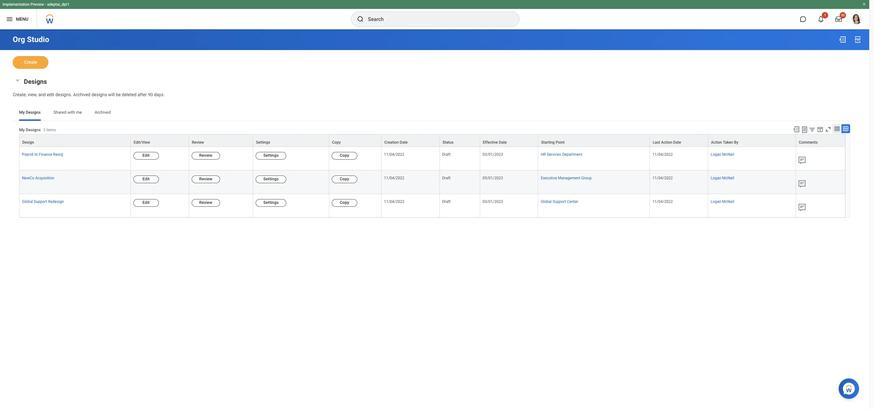 Task type: vqa. For each thing, say whether or not it's contained in the screenshot.
Status
yes



Task type: describe. For each thing, give the bounding box(es) containing it.
payroll to finance reorg
[[22, 152, 63, 157]]

creation date button
[[382, 134, 440, 147]]

designs inside group
[[24, 78, 47, 85]]

review button for global support redesign
[[192, 199, 220, 207]]

global support center link
[[541, 198, 579, 204]]

to
[[34, 152, 38, 157]]

2 review button from the top
[[192, 176, 220, 183]]

acquisition
[[35, 176, 54, 180]]

logan for global support center
[[711, 200, 722, 204]]

copy button for hr services department
[[332, 152, 358, 160]]

copy for copy button for global support center
[[340, 200, 349, 205]]

support for center
[[553, 200, 567, 204]]

action taken by button
[[709, 134, 797, 147]]

date for creation date
[[400, 140, 408, 145]]

create,
[[13, 92, 27, 97]]

tab list inside the org studio main content
[[13, 105, 857, 121]]

-
[[45, 2, 46, 7]]

settings button for payroll to finance reorg
[[256, 152, 287, 160]]

action inside last action date popup button
[[662, 140, 673, 145]]

2 row from the top
[[19, 147, 846, 170]]

by
[[735, 140, 739, 145]]

edit button for global support redesign
[[133, 199, 159, 207]]

designs for my designs
[[26, 110, 41, 115]]

last
[[653, 140, 661, 145]]

center
[[568, 200, 579, 204]]

toolbar inside the org studio main content
[[791, 124, 851, 134]]

date for effective date
[[499, 140, 507, 145]]

edit/view button
[[131, 134, 189, 147]]

review column header
[[189, 134, 253, 147]]

reorg
[[53, 152, 63, 157]]

global for global support redesign
[[22, 200, 33, 204]]

action taken by
[[712, 140, 739, 145]]

copy button for global support center
[[332, 199, 358, 207]]

redesign
[[48, 200, 64, 204]]

status button
[[440, 134, 480, 147]]

starting point button
[[539, 134, 650, 147]]

global support redesign
[[22, 200, 64, 204]]

comments button
[[797, 134, 846, 147]]

taken
[[724, 140, 734, 145]]

create, view, and edit designs. archived designs will be deleted after 90 days.
[[13, 92, 165, 97]]

adeptai_dpt1
[[47, 2, 69, 7]]

table image
[[835, 126, 841, 132]]

edit for payroll to finance reorg
[[143, 153, 150, 158]]

edit button for payroll to finance reorg
[[133, 152, 159, 160]]

payroll
[[22, 152, 34, 157]]

designs
[[92, 92, 107, 97]]

3
[[43, 128, 45, 132]]

effective date
[[483, 140, 507, 145]]

33
[[842, 13, 846, 17]]

05/01/2023
[[483, 176, 503, 180]]

with
[[67, 110, 75, 115]]

hr services department link
[[541, 151, 583, 157]]

items
[[46, 128, 56, 132]]

archived inside the designs group
[[73, 92, 91, 97]]

me
[[76, 110, 82, 115]]

1 button
[[815, 12, 829, 26]]

designs.
[[55, 92, 72, 97]]

logan mcneil for global support center
[[711, 200, 735, 204]]

my designs 3 items
[[19, 128, 56, 132]]

row containing design
[[19, 134, 846, 147]]

finance
[[39, 152, 52, 157]]

after
[[138, 92, 147, 97]]

executive management group link
[[541, 175, 592, 180]]

newco acquisition
[[22, 176, 54, 180]]

view,
[[28, 92, 37, 97]]

settings for copy button for global support center
[[264, 200, 279, 205]]

Search Workday  search field
[[368, 12, 507, 26]]

select to filter grid data image
[[810, 126, 817, 133]]

notifications large image
[[819, 16, 825, 22]]

implementation preview -   adeptai_dpt1
[[3, 2, 69, 7]]

justify image
[[6, 15, 13, 23]]

2 edit button from the top
[[133, 176, 159, 183]]

designs button
[[24, 78, 47, 85]]

logan mcneil for hr services department
[[711, 152, 735, 157]]

my designs
[[19, 110, 41, 115]]

department
[[563, 152, 583, 157]]

3 row from the top
[[19, 170, 846, 194]]

edit
[[47, 92, 54, 97]]

logan mcneil link for executive management group
[[711, 175, 735, 180]]

activity stream image for executive management group
[[798, 179, 808, 189]]

preview
[[30, 2, 44, 7]]

point
[[556, 140, 565, 145]]

03/01/2023 for hr services department
[[483, 152, 503, 157]]

my for my designs 3 items
[[19, 128, 25, 132]]

draft for global support center
[[443, 200, 451, 204]]

03/01/2023 for global support center
[[483, 200, 503, 204]]

mcneil for hr services department
[[723, 152, 735, 157]]

studio
[[27, 35, 49, 44]]

status
[[443, 140, 454, 145]]

action inside action taken by 'popup button'
[[712, 140, 723, 145]]

executive
[[541, 176, 558, 180]]

profile logan mcneil image
[[852, 14, 862, 26]]

and
[[38, 92, 46, 97]]

org studio main content
[[0, 29, 870, 241]]

menu banner
[[0, 0, 870, 29]]

comments
[[800, 140, 818, 145]]



Task type: locate. For each thing, give the bounding box(es) containing it.
3 edit from the top
[[143, 200, 150, 205]]

03/01/2023 down 05/01/2023 at top right
[[483, 200, 503, 204]]

1 vertical spatial copy button
[[332, 176, 358, 183]]

global support redesign link
[[22, 198, 64, 204]]

1 horizontal spatial action
[[712, 140, 723, 145]]

designs up view,
[[24, 78, 47, 85]]

action right last
[[662, 140, 673, 145]]

0 vertical spatial archived
[[73, 92, 91, 97]]

3 logan from the top
[[711, 200, 722, 204]]

settings button
[[253, 134, 329, 147]]

2 vertical spatial designs
[[26, 128, 41, 132]]

date right "effective"
[[499, 140, 507, 145]]

create
[[24, 60, 37, 65]]

1 vertical spatial edit
[[143, 177, 150, 181]]

expand table image
[[843, 126, 850, 132]]

0 vertical spatial edit button
[[133, 152, 159, 160]]

date inside effective date popup button
[[499, 140, 507, 145]]

1
[[825, 13, 827, 17]]

2 vertical spatial edit button
[[133, 199, 159, 207]]

settings button
[[256, 152, 287, 160], [256, 176, 287, 183], [256, 199, 287, 207]]

activity stream image for hr services department
[[798, 155, 808, 165]]

effective
[[483, 140, 498, 145]]

export to excel image
[[840, 36, 847, 43]]

create button
[[13, 56, 48, 69]]

0 vertical spatial copy button
[[332, 152, 358, 160]]

action left "taken"
[[712, 140, 723, 145]]

2 draft from the top
[[443, 176, 451, 180]]

1 global from the left
[[22, 200, 33, 204]]

0 vertical spatial 03/01/2023
[[483, 152, 503, 157]]

action
[[662, 140, 673, 145], [712, 140, 723, 145]]

last action date button
[[651, 134, 709, 147]]

03/01/2023 down effective date
[[483, 152, 503, 157]]

2 mcneil from the top
[[723, 176, 735, 180]]

3 logan mcneil from the top
[[711, 200, 735, 204]]

copy for hr services department's copy button
[[340, 153, 349, 158]]

global for global support center
[[541, 200, 552, 204]]

support left center
[[553, 200, 567, 204]]

my
[[19, 110, 25, 115], [19, 128, 25, 132]]

creation
[[385, 140, 399, 145]]

archived left designs
[[73, 92, 91, 97]]

designs left 3
[[26, 128, 41, 132]]

date right last
[[674, 140, 682, 145]]

1 review button from the top
[[192, 152, 220, 160]]

copy for second copy button from the bottom of the the org studio main content
[[340, 177, 349, 181]]

2 my from the top
[[19, 128, 25, 132]]

2 logan mcneil link from the top
[[711, 175, 735, 180]]

1 vertical spatial edit button
[[133, 176, 159, 183]]

tab list containing my designs
[[13, 105, 857, 121]]

2 vertical spatial logan mcneil
[[711, 200, 735, 204]]

newco acquisition link
[[22, 175, 54, 180]]

1 vertical spatial logan mcneil
[[711, 176, 735, 180]]

shared with me
[[53, 110, 82, 115]]

3 draft from the top
[[443, 200, 451, 204]]

1 logan from the top
[[711, 152, 722, 157]]

2 copy button from the top
[[332, 176, 358, 183]]

edit
[[143, 153, 150, 158], [143, 177, 150, 181], [143, 200, 150, 205]]

2 vertical spatial review button
[[192, 199, 220, 207]]

archived down designs
[[95, 110, 111, 115]]

1 horizontal spatial support
[[553, 200, 567, 204]]

review inside review popup button
[[192, 140, 204, 145]]

0 vertical spatial logan
[[711, 152, 722, 157]]

be
[[116, 92, 121, 97]]

1 vertical spatial archived
[[95, 110, 111, 115]]

view printable version (pdf) image
[[855, 36, 862, 43]]

0 vertical spatial logan mcneil
[[711, 152, 735, 157]]

1 settings button from the top
[[256, 152, 287, 160]]

0 vertical spatial logan mcneil link
[[711, 151, 735, 157]]

support
[[34, 200, 47, 204], [553, 200, 567, 204]]

row
[[19, 134, 846, 147], [19, 147, 846, 170], [19, 170, 846, 194], [19, 194, 846, 218]]

0 vertical spatial draft
[[443, 152, 451, 157]]

0 vertical spatial settings button
[[256, 152, 287, 160]]

1 date from the left
[[400, 140, 408, 145]]

inbox large image
[[836, 16, 843, 22]]

1 horizontal spatial global
[[541, 200, 552, 204]]

1 vertical spatial logan mcneil link
[[711, 175, 735, 180]]

1 action from the left
[[662, 140, 673, 145]]

org studio
[[13, 35, 49, 44]]

0 vertical spatial my
[[19, 110, 25, 115]]

global down executive
[[541, 200, 552, 204]]

2 vertical spatial draft
[[443, 200, 451, 204]]

effective date button
[[481, 134, 538, 147]]

my down create,
[[19, 110, 25, 115]]

0 vertical spatial review button
[[192, 152, 220, 160]]

hr services department
[[541, 152, 583, 157]]

settings for copy popup button
[[256, 140, 270, 145]]

menu
[[16, 16, 28, 22]]

2 vertical spatial activity stream image
[[798, 203, 808, 212]]

mcneil
[[723, 152, 735, 157], [723, 176, 735, 180], [723, 200, 735, 204]]

2 vertical spatial mcneil
[[723, 200, 735, 204]]

mcneil for executive management group
[[723, 176, 735, 180]]

2 edit from the top
[[143, 177, 150, 181]]

design
[[22, 140, 34, 145]]

payroll to finance reorg link
[[22, 151, 63, 157]]

executive management group
[[541, 176, 592, 180]]

logan mcneil
[[711, 152, 735, 157], [711, 176, 735, 180], [711, 200, 735, 204]]

search image
[[357, 15, 364, 23]]

2 03/01/2023 from the top
[[483, 200, 503, 204]]

1 vertical spatial settings button
[[256, 176, 287, 183]]

logan for hr services department
[[711, 152, 722, 157]]

2 vertical spatial logan
[[711, 200, 722, 204]]

1 draft from the top
[[443, 152, 451, 157]]

review button
[[192, 152, 220, 160], [192, 176, 220, 183], [192, 199, 220, 207]]

review button
[[189, 134, 253, 147]]

date right "creation"
[[400, 140, 408, 145]]

copy inside popup button
[[332, 140, 341, 145]]

edit for global support redesign
[[143, 200, 150, 205]]

2 activity stream image from the top
[[798, 179, 808, 189]]

review button for payroll to finance reorg
[[192, 152, 220, 160]]

date
[[400, 140, 408, 145], [499, 140, 507, 145], [674, 140, 682, 145]]

activity stream image
[[798, 155, 808, 165], [798, 179, 808, 189], [798, 203, 808, 212]]

designs
[[24, 78, 47, 85], [26, 110, 41, 115], [26, 128, 41, 132]]

date inside last action date popup button
[[674, 140, 682, 145]]

1 vertical spatial designs
[[26, 110, 41, 115]]

logan mcneil link for hr services department
[[711, 151, 735, 157]]

2 vertical spatial copy button
[[332, 199, 358, 207]]

2 vertical spatial edit
[[143, 200, 150, 205]]

newco
[[22, 176, 34, 180]]

2 vertical spatial logan mcneil link
[[711, 198, 735, 204]]

0 horizontal spatial action
[[662, 140, 673, 145]]

menu button
[[0, 9, 37, 29]]

draft for executive management group
[[443, 176, 451, 180]]

designs down view,
[[26, 110, 41, 115]]

chevron down image
[[14, 78, 21, 83]]

1 03/01/2023 from the top
[[483, 152, 503, 157]]

1 vertical spatial review button
[[192, 176, 220, 183]]

3 mcneil from the top
[[723, 200, 735, 204]]

settings inside popup button
[[256, 140, 270, 145]]

starting point
[[542, 140, 565, 145]]

3 date from the left
[[674, 140, 682, 145]]

support for redesign
[[34, 200, 47, 204]]

1 edit button from the top
[[133, 152, 159, 160]]

1 my from the top
[[19, 110, 25, 115]]

designs for my designs 3 items
[[26, 128, 41, 132]]

close environment banner image
[[863, 2, 867, 6]]

2 global from the left
[[541, 200, 552, 204]]

date inside creation date popup button
[[400, 140, 408, 145]]

0 vertical spatial mcneil
[[723, 152, 735, 157]]

90
[[148, 92, 153, 97]]

1 horizontal spatial archived
[[95, 110, 111, 115]]

1 vertical spatial activity stream image
[[798, 179, 808, 189]]

mcneil for global support center
[[723, 200, 735, 204]]

2 date from the left
[[499, 140, 507, 145]]

export to excel image
[[794, 126, 801, 133]]

0 horizontal spatial date
[[400, 140, 408, 145]]

1 edit from the top
[[143, 153, 150, 158]]

click to view/edit grid preferences image
[[818, 126, 825, 133]]

design button
[[19, 134, 131, 147]]

global support center
[[541, 200, 579, 204]]

0 vertical spatial designs
[[24, 78, 47, 85]]

support left "redesign"
[[34, 200, 47, 204]]

creation date
[[385, 140, 408, 145]]

days.
[[154, 92, 165, 97]]

2 vertical spatial settings button
[[256, 199, 287, 207]]

0 horizontal spatial global
[[22, 200, 33, 204]]

1 vertical spatial my
[[19, 128, 25, 132]]

1 logan mcneil from the top
[[711, 152, 735, 157]]

copy button
[[332, 152, 358, 160], [332, 176, 358, 183], [332, 199, 358, 207]]

edit button
[[133, 152, 159, 160], [133, 176, 159, 183], [133, 199, 159, 207]]

1 support from the left
[[34, 200, 47, 204]]

tab list
[[13, 105, 857, 121]]

11/04/2022
[[384, 152, 405, 157], [653, 152, 673, 157], [384, 176, 405, 180], [653, 176, 673, 180], [384, 200, 405, 204], [653, 200, 673, 204]]

2 horizontal spatial date
[[674, 140, 682, 145]]

33 button
[[833, 12, 847, 26]]

3 review button from the top
[[192, 199, 220, 207]]

logan mcneil for executive management group
[[711, 176, 735, 180]]

1 vertical spatial draft
[[443, 176, 451, 180]]

hr
[[541, 152, 546, 157]]

logan mcneil link
[[711, 151, 735, 157], [711, 175, 735, 180], [711, 198, 735, 204]]

will
[[108, 92, 115, 97]]

0 horizontal spatial archived
[[73, 92, 91, 97]]

draft for hr services department
[[443, 152, 451, 157]]

2 logan mcneil from the top
[[711, 176, 735, 180]]

copy button
[[329, 134, 382, 147]]

1 copy button from the top
[[332, 152, 358, 160]]

3 edit button from the top
[[133, 199, 159, 207]]

3 settings button from the top
[[256, 199, 287, 207]]

export to worksheets image
[[802, 126, 809, 133]]

0 horizontal spatial support
[[34, 200, 47, 204]]

0 vertical spatial edit
[[143, 153, 150, 158]]

0 vertical spatial activity stream image
[[798, 155, 808, 165]]

1 vertical spatial 03/01/2023
[[483, 200, 503, 204]]

3 activity stream image from the top
[[798, 203, 808, 212]]

starting
[[542, 140, 555, 145]]

1 logan mcneil link from the top
[[711, 151, 735, 157]]

fullscreen image
[[826, 126, 833, 133]]

2 support from the left
[[553, 200, 567, 204]]

logan
[[711, 152, 722, 157], [711, 176, 722, 180], [711, 200, 722, 204]]

03/01/2023
[[483, 152, 503, 157], [483, 200, 503, 204]]

2 action from the left
[[712, 140, 723, 145]]

settings for hr services department's copy button
[[264, 153, 279, 158]]

archived
[[73, 92, 91, 97], [95, 110, 111, 115]]

1 activity stream image from the top
[[798, 155, 808, 165]]

settings button for global support redesign
[[256, 199, 287, 207]]

activity stream image for global support center
[[798, 203, 808, 212]]

2 logan from the top
[[711, 176, 722, 180]]

last action date
[[653, 140, 682, 145]]

4 row from the top
[[19, 194, 846, 218]]

1 vertical spatial mcneil
[[723, 176, 735, 180]]

copy
[[332, 140, 341, 145], [340, 153, 349, 158], [340, 177, 349, 181], [340, 200, 349, 205]]

3 logan mcneil link from the top
[[711, 198, 735, 204]]

archived inside tab list
[[95, 110, 111, 115]]

implementation
[[3, 2, 30, 7]]

management
[[558, 176, 581, 180]]

global
[[22, 200, 33, 204], [541, 200, 552, 204]]

edit/view
[[134, 140, 150, 145]]

2 settings button from the top
[[256, 176, 287, 183]]

my for my designs
[[19, 110, 25, 115]]

1 horizontal spatial date
[[499, 140, 507, 145]]

my up design
[[19, 128, 25, 132]]

3 copy button from the top
[[332, 199, 358, 207]]

shared
[[53, 110, 66, 115]]

designs group
[[13, 76, 857, 98]]

global down newco
[[22, 200, 33, 204]]

1 mcneil from the top
[[723, 152, 735, 157]]

group
[[582, 176, 592, 180]]

1 row from the top
[[19, 134, 846, 147]]

logan for executive management group
[[711, 176, 722, 180]]

1 vertical spatial logan
[[711, 176, 722, 180]]

logan mcneil link for global support center
[[711, 198, 735, 204]]

copy for copy popup button
[[332, 140, 341, 145]]

org
[[13, 35, 25, 44]]

deleted
[[122, 92, 137, 97]]

toolbar
[[791, 124, 851, 134]]

settings
[[256, 140, 270, 145], [264, 153, 279, 158], [264, 177, 279, 181], [264, 200, 279, 205]]

services
[[547, 152, 562, 157]]



